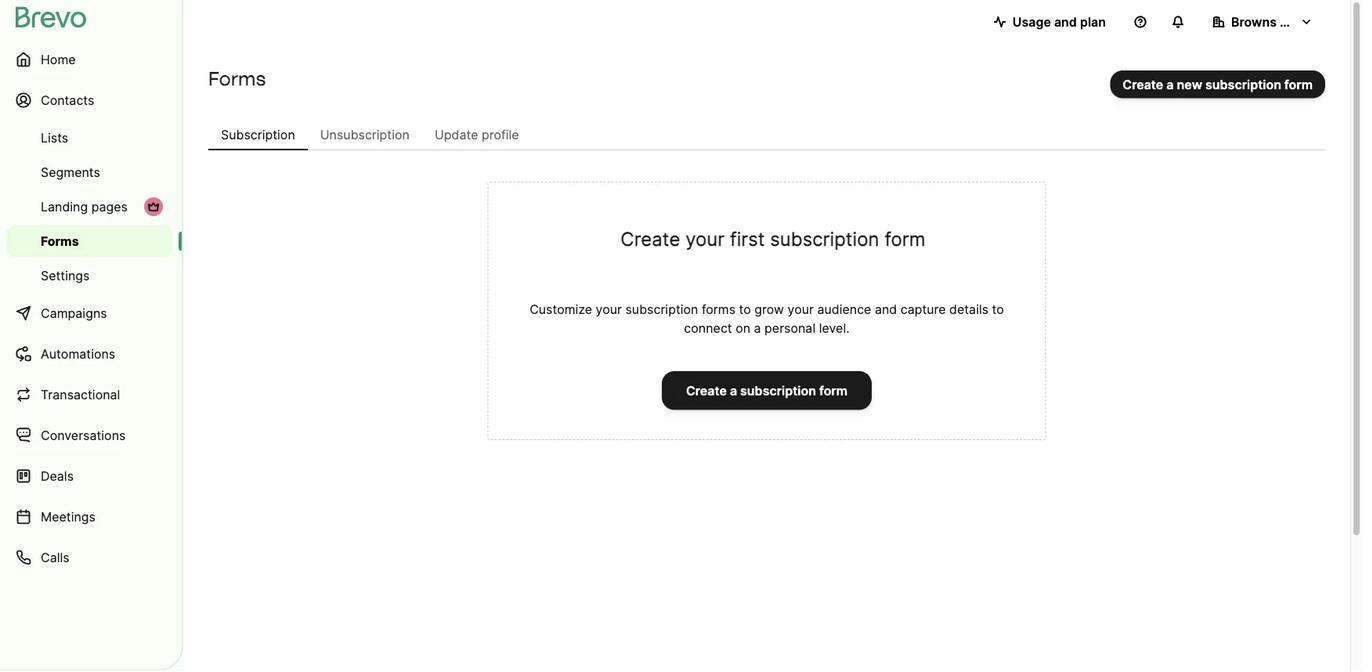 Task type: locate. For each thing, give the bounding box(es) containing it.
a down on
[[730, 383, 737, 398]]

usage and plan button
[[981, 6, 1119, 38]]

forms
[[208, 67, 266, 90], [41, 233, 79, 249]]

usage and plan
[[1013, 14, 1106, 29]]

a inside customize your subscription forms to grow your audience and capture details to connect on a personal level.
[[754, 320, 761, 336]]

landing pages
[[41, 199, 128, 214]]

1 horizontal spatial to
[[992, 302, 1004, 317]]

forms link
[[6, 226, 172, 257]]

form up capture
[[885, 227, 926, 250]]

0 vertical spatial create
[[1123, 77, 1164, 92]]

1 horizontal spatial your
[[686, 227, 725, 250]]

segments
[[41, 165, 100, 180]]

a
[[1167, 77, 1174, 92], [754, 320, 761, 336], [730, 383, 737, 398]]

deals link
[[6, 458, 172, 495]]

landing
[[41, 199, 88, 214]]

1 vertical spatial forms
[[41, 233, 79, 249]]

form down level.
[[819, 383, 848, 398]]

2 horizontal spatial form
[[1285, 77, 1313, 92]]

a for new
[[1167, 77, 1174, 92]]

0 vertical spatial a
[[1167, 77, 1174, 92]]

subscription link
[[208, 119, 308, 150]]

form for create your first subscription form
[[885, 227, 926, 250]]

1 vertical spatial a
[[754, 320, 761, 336]]

create a new subscription form link
[[1110, 71, 1326, 98]]

and left plan
[[1054, 14, 1077, 29]]

subscription
[[221, 127, 295, 142]]

unsubscription
[[320, 127, 410, 142]]

form for create a new subscription form
[[1285, 77, 1313, 92]]

forms up subscription
[[208, 67, 266, 90]]

2 horizontal spatial a
[[1167, 77, 1174, 92]]

0 horizontal spatial a
[[730, 383, 737, 398]]

2 vertical spatial create
[[686, 383, 727, 398]]

0 vertical spatial form
[[1285, 77, 1313, 92]]

1 horizontal spatial and
[[1054, 14, 1077, 29]]

1 vertical spatial create
[[621, 227, 680, 250]]

form down browns enterprise at the right of page
[[1285, 77, 1313, 92]]

calls
[[41, 550, 69, 565]]

forms down landing
[[41, 233, 79, 249]]

to
[[739, 302, 751, 317], [992, 302, 1004, 317]]

0 horizontal spatial create
[[621, 227, 680, 250]]

and left capture
[[875, 302, 897, 317]]

create a new subscription form
[[1123, 77, 1313, 92]]

1 vertical spatial and
[[875, 302, 897, 317]]

your up the personal
[[788, 302, 814, 317]]

home link
[[6, 41, 172, 78]]

1 horizontal spatial a
[[754, 320, 761, 336]]

2 horizontal spatial create
[[1123, 77, 1164, 92]]

profile
[[482, 127, 519, 142]]

enterprise
[[1280, 14, 1343, 29]]

forms
[[702, 302, 736, 317]]

lists link
[[6, 122, 172, 154]]

create a subscription form link
[[662, 371, 872, 410]]

meetings link
[[6, 498, 172, 536]]

subscription
[[1206, 77, 1282, 92], [770, 227, 880, 250], [626, 302, 698, 317], [740, 383, 816, 398]]

to up on
[[739, 302, 751, 317]]

your for customize
[[596, 302, 622, 317]]

your right customize
[[596, 302, 622, 317]]

2 horizontal spatial your
[[788, 302, 814, 317]]

grow
[[755, 302, 784, 317]]

1 horizontal spatial form
[[885, 227, 926, 250]]

subscription inside customize your subscription forms to grow your audience and capture details to connect on a personal level.
[[626, 302, 698, 317]]

meetings
[[41, 509, 96, 525]]

browns enterprise
[[1232, 14, 1343, 29]]

unsubscription link
[[308, 119, 422, 150]]

your
[[686, 227, 725, 250], [596, 302, 622, 317], [788, 302, 814, 317]]

your left the first
[[686, 227, 725, 250]]

first
[[730, 227, 765, 250]]

and
[[1054, 14, 1077, 29], [875, 302, 897, 317]]

0 vertical spatial forms
[[208, 67, 266, 90]]

usage
[[1013, 14, 1051, 29]]

0 horizontal spatial your
[[596, 302, 622, 317]]

a left new
[[1167, 77, 1174, 92]]

settings link
[[6, 260, 172, 291]]

2 vertical spatial a
[[730, 383, 737, 398]]

create
[[1123, 77, 1164, 92], [621, 227, 680, 250], [686, 383, 727, 398]]

2 vertical spatial form
[[819, 383, 848, 398]]

1 vertical spatial form
[[885, 227, 926, 250]]

plan
[[1080, 14, 1106, 29]]

0 horizontal spatial and
[[875, 302, 897, 317]]

0 horizontal spatial forms
[[41, 233, 79, 249]]

0 vertical spatial and
[[1054, 14, 1077, 29]]

personal
[[765, 320, 816, 336]]

create a subscription form
[[686, 383, 848, 398]]

2 to from the left
[[992, 302, 1004, 317]]

a right on
[[754, 320, 761, 336]]

create for create your first subscription form
[[621, 227, 680, 250]]

0 horizontal spatial to
[[739, 302, 751, 317]]

audience
[[817, 302, 872, 317]]

to right details
[[992, 302, 1004, 317]]

level.
[[819, 320, 850, 336]]

1 horizontal spatial create
[[686, 383, 727, 398]]

subscription up "connect"
[[626, 302, 698, 317]]

form
[[1285, 77, 1313, 92], [885, 227, 926, 250], [819, 383, 848, 398]]



Task type: describe. For each thing, give the bounding box(es) containing it.
left___rvooi image
[[147, 201, 160, 213]]

create for create a new subscription form
[[1123, 77, 1164, 92]]

create your first subscription form
[[621, 227, 926, 250]]

campaigns
[[41, 306, 107, 321]]

transactional link
[[6, 376, 172, 414]]

segments link
[[6, 157, 172, 188]]

calls link
[[6, 539, 172, 577]]

update profile
[[435, 127, 519, 142]]

0 horizontal spatial form
[[819, 383, 848, 398]]

lists
[[41, 130, 68, 145]]

automations link
[[6, 335, 172, 373]]

new
[[1177, 77, 1203, 92]]

subscription down the personal
[[740, 383, 816, 398]]

contacts link
[[6, 81, 172, 119]]

landing pages link
[[6, 191, 172, 222]]

1 to from the left
[[739, 302, 751, 317]]

browns enterprise button
[[1200, 6, 1343, 38]]

settings
[[41, 268, 90, 283]]

customize your subscription forms to grow your audience and capture details to connect on a personal level.
[[530, 302, 1004, 336]]

conversations link
[[6, 417, 172, 454]]

create for create a subscription form
[[686, 383, 727, 398]]

transactional
[[41, 387, 120, 402]]

update
[[435, 127, 478, 142]]

capture
[[901, 302, 946, 317]]

pages
[[91, 199, 128, 214]]

deals
[[41, 468, 74, 484]]

conversations
[[41, 428, 126, 443]]

subscription right new
[[1206, 77, 1282, 92]]

a for subscription
[[730, 383, 737, 398]]

and inside button
[[1054, 14, 1077, 29]]

1 horizontal spatial forms
[[208, 67, 266, 90]]

contacts
[[41, 92, 94, 108]]

browns
[[1232, 14, 1277, 29]]

update profile link
[[422, 119, 532, 150]]

your for create
[[686, 227, 725, 250]]

and inside customize your subscription forms to grow your audience and capture details to connect on a personal level.
[[875, 302, 897, 317]]

subscription up the "audience"
[[770, 227, 880, 250]]

home
[[41, 52, 76, 67]]

details
[[950, 302, 989, 317]]

customize
[[530, 302, 592, 317]]

connect
[[684, 320, 732, 336]]

on
[[736, 320, 751, 336]]

campaigns link
[[6, 295, 172, 332]]

automations
[[41, 346, 115, 362]]



Task type: vqa. For each thing, say whether or not it's contained in the screenshot.
'Settings'
yes



